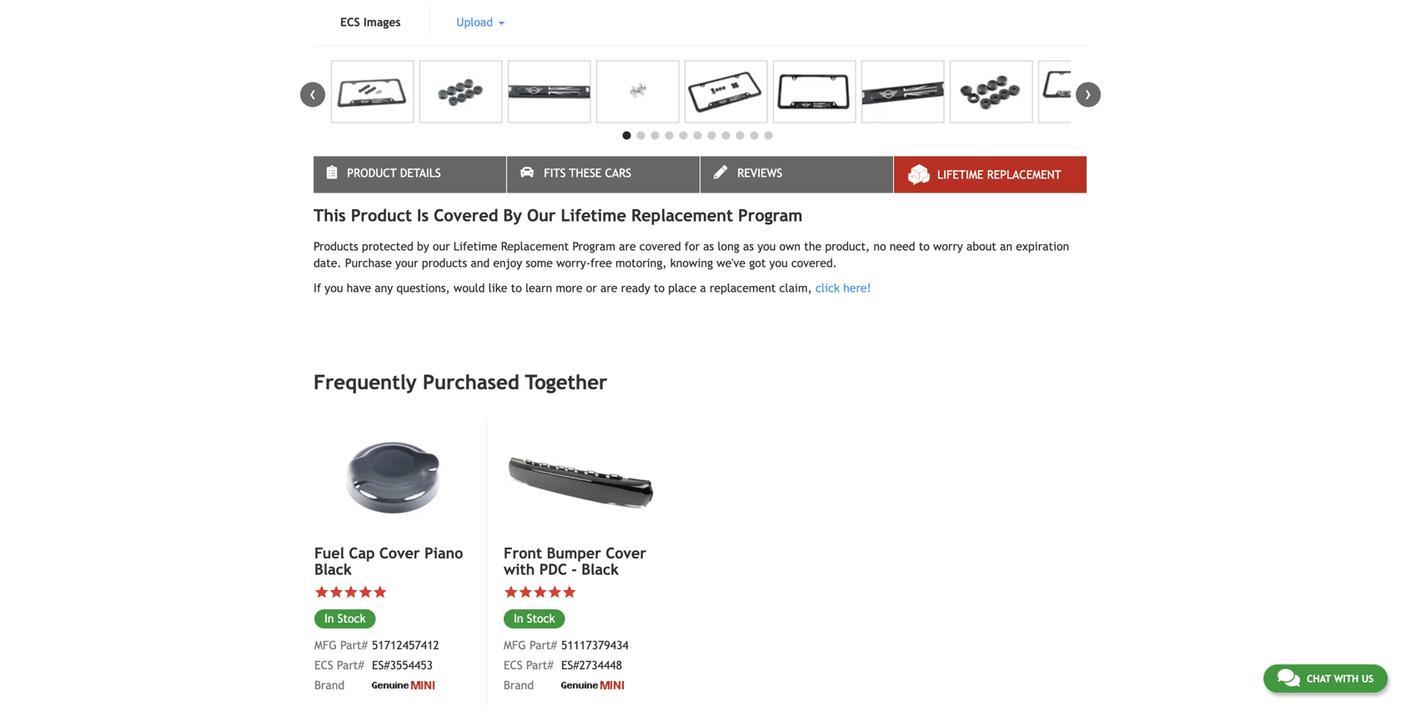 Task type: describe. For each thing, give the bounding box(es) containing it.
our
[[433, 240, 450, 253]]

chat
[[1307, 673, 1331, 685]]

›
[[1085, 82, 1092, 104]]

-
[[572, 561, 577, 579]]

or
[[586, 281, 597, 295]]

fuel cap cover piano black link
[[314, 545, 468, 579]]

worry-
[[556, 256, 590, 270]]

1 star image from the left
[[329, 585, 344, 600]]

frequently
[[314, 371, 417, 394]]

2 star image from the left
[[344, 585, 358, 600]]

fuel cap cover piano black image
[[314, 420, 468, 535]]

51117379434
[[561, 639, 629, 652]]

click here! link
[[816, 281, 871, 295]]

2 es#4562864 - 51805a5cfb4 - mini black jack/wings license plate frame - black - priced each - surrounds the plate in mini style - genuine mini - mini image from the left
[[420, 60, 502, 123]]

and
[[471, 256, 490, 270]]

together
[[525, 371, 607, 394]]

front bumper cover with pdc - black image
[[504, 420, 656, 535]]

products
[[422, 256, 467, 270]]

is
[[417, 206, 429, 225]]

got
[[749, 256, 766, 270]]

ecs images link
[[314, 5, 427, 39]]

4 star image from the left
[[518, 585, 533, 600]]

upload button
[[430, 5, 532, 39]]

expiration
[[1016, 240, 1069, 253]]

› link
[[1076, 82, 1101, 107]]

lifetime replacement
[[937, 168, 1061, 181]]

1 es#4562864 - 51805a5cfb4 - mini black jack/wings license plate frame - black - priced each - surrounds the plate in mini style - genuine mini - mini image from the left
[[331, 60, 414, 123]]

‹
[[309, 82, 316, 104]]

fits these cars link
[[507, 156, 700, 193]]

genuine mini image for black
[[372, 682, 435, 690]]

8 es#4562864 - 51805a5cfb4 - mini black jack/wings license plate frame - black - priced each - surrounds the plate in mini style - genuine mini - mini image from the left
[[950, 60, 1033, 123]]

by
[[417, 240, 429, 253]]

0 vertical spatial product
[[347, 166, 397, 180]]

mfg part# 51712457412 ecs part# es#3554453 brand
[[314, 639, 439, 692]]

es#2734448
[[561, 659, 622, 672]]

products protected by our lifetime replacement program are covered for as long as you own the product, no need to worry about an expiration date. purchase your products and enjoy some worry-free motoring, knowing we've got you covered.
[[314, 240, 1069, 270]]

0 vertical spatial you
[[758, 240, 776, 253]]

if
[[314, 281, 321, 295]]

part# left es#3554453
[[337, 659, 364, 672]]

ecs images
[[340, 15, 401, 29]]

6 star image from the left
[[562, 585, 577, 600]]

have
[[347, 281, 371, 295]]

products
[[314, 240, 358, 253]]

cover for bumper
[[606, 545, 646, 562]]

are inside products protected by our lifetime replacement program are covered for as long as you own the product, no need to worry about an expiration date. purchase your products and enjoy some worry-free motoring, knowing we've got you covered.
[[619, 240, 636, 253]]

lifetime replacement link
[[894, 156, 1087, 193]]

we've
[[717, 256, 746, 270]]

worry
[[933, 240, 963, 253]]

1 horizontal spatial to
[[654, 281, 665, 295]]

1 vertical spatial replacement
[[631, 206, 733, 225]]

0 horizontal spatial to
[[511, 281, 522, 295]]

5 star image from the left
[[533, 585, 548, 600]]

enjoy
[[493, 256, 522, 270]]

upload
[[457, 15, 497, 29]]

purchased
[[423, 371, 519, 394]]

‹ link
[[300, 82, 325, 107]]

about
[[967, 240, 997, 253]]

knowing
[[670, 256, 713, 270]]

5 es#4562864 - 51805a5cfb4 - mini black jack/wings license plate frame - black - priced each - surrounds the plate in mini style - genuine mini - mini image from the left
[[685, 60, 768, 123]]

fuel
[[314, 545, 344, 562]]

mfg for fuel cap cover piano black
[[314, 639, 337, 652]]

covered
[[434, 206, 498, 225]]

51712457412
[[372, 639, 439, 652]]

mfg part# 51117379434 ecs part# es#2734448 brand
[[504, 639, 629, 692]]

front bumper cover with pdc - black
[[504, 545, 646, 579]]

0 vertical spatial replacement
[[987, 168, 1061, 181]]

reviews link
[[701, 156, 893, 193]]

reviews
[[737, 166, 782, 180]]

own
[[779, 240, 801, 253]]

questions,
[[397, 281, 450, 295]]

to inside products protected by our lifetime replacement program are covered for as long as you own the product, no need to worry about an expiration date. purchase your products and enjoy some worry-free motoring, knowing we've got you covered.
[[919, 240, 930, 253]]

fits
[[544, 166, 566, 180]]

replacement inside products protected by our lifetime replacement program are covered for as long as you own the product, no need to worry about an expiration date. purchase your products and enjoy some worry-free motoring, knowing we've got you covered.
[[501, 240, 569, 253]]

your
[[395, 256, 418, 270]]

product details link
[[314, 156, 506, 193]]

the
[[804, 240, 822, 253]]

part# left 51712457412
[[340, 639, 368, 652]]

purchase
[[345, 256, 392, 270]]

frequently purchased together
[[314, 371, 607, 394]]

need
[[890, 240, 915, 253]]

any
[[375, 281, 393, 295]]

cap
[[349, 545, 375, 562]]

2 star image from the left
[[358, 585, 373, 600]]

cover for cap
[[379, 545, 420, 562]]

would
[[454, 281, 485, 295]]

cars
[[605, 166, 631, 180]]



Task type: vqa. For each thing, say whether or not it's contained in the screenshot.
Brand within the the MFG Part# 51117379434 ECS Part# ES#2734448 Brand
yes



Task type: locate. For each thing, give the bounding box(es) containing it.
1 star image from the left
[[314, 585, 329, 600]]

4 es#4562864 - 51805a5cfb4 - mini black jack/wings license plate frame - black - priced each - surrounds the plate in mini style - genuine mini - mini image from the left
[[596, 60, 679, 123]]

replacement up for
[[631, 206, 733, 225]]

product left details
[[347, 166, 397, 180]]

2 genuine mini image from the left
[[561, 682, 624, 690]]

0 horizontal spatial stock
[[338, 612, 366, 626]]

us
[[1362, 673, 1374, 685]]

1 mfg from the left
[[314, 639, 337, 652]]

1 vertical spatial lifetime
[[561, 206, 626, 225]]

long
[[718, 240, 740, 253]]

in stock up mfg part# 51712457412 ecs part# es#3554453 brand
[[324, 612, 366, 626]]

mfg for front bumper cover with pdc - black
[[504, 639, 526, 652]]

part# left 51117379434
[[530, 639, 557, 652]]

ready
[[621, 281, 650, 295]]

0 horizontal spatial ecs
[[314, 659, 333, 672]]

program inside products protected by our lifetime replacement program are covered for as long as you own the product, no need to worry about an expiration date. purchase your products and enjoy some worry-free motoring, knowing we've got you covered.
[[572, 240, 615, 253]]

ecs
[[340, 15, 360, 29], [314, 659, 333, 672], [504, 659, 523, 672]]

an
[[1000, 240, 1013, 253]]

lifetime
[[937, 168, 984, 181], [561, 206, 626, 225], [454, 240, 497, 253]]

0 horizontal spatial are
[[601, 281, 618, 295]]

our
[[527, 206, 556, 225]]

genuine mini image down es#2734448
[[561, 682, 624, 690]]

brand for fuel cap cover piano black
[[314, 679, 345, 692]]

2 horizontal spatial replacement
[[987, 168, 1061, 181]]

replacement up some at the top of the page
[[501, 240, 569, 253]]

0 horizontal spatial mfg
[[314, 639, 337, 652]]

motoring,
[[616, 256, 667, 270]]

with inside front bumper cover with pdc - black
[[504, 561, 535, 579]]

0 horizontal spatial brand
[[314, 679, 345, 692]]

cover inside front bumper cover with pdc - black
[[606, 545, 646, 562]]

2 black from the left
[[582, 561, 619, 579]]

brand inside mfg part# 51712457412 ecs part# es#3554453 brand
[[314, 679, 345, 692]]

as
[[703, 240, 714, 253], [743, 240, 754, 253]]

bumper
[[547, 545, 601, 562]]

2 as from the left
[[743, 240, 754, 253]]

1 genuine mini image from the left
[[372, 682, 435, 690]]

this
[[314, 206, 346, 225]]

in down "fuel"
[[324, 612, 334, 626]]

1 horizontal spatial program
[[738, 206, 803, 225]]

1 horizontal spatial lifetime
[[561, 206, 626, 225]]

1 vertical spatial are
[[601, 281, 618, 295]]

1 horizontal spatial genuine mini image
[[561, 682, 624, 690]]

0 horizontal spatial genuine mini image
[[372, 682, 435, 690]]

program
[[738, 206, 803, 225], [572, 240, 615, 253]]

2 mfg from the left
[[504, 639, 526, 652]]

comments image
[[1278, 668, 1300, 688]]

you up got
[[758, 240, 776, 253]]

mfg left 51117379434
[[504, 639, 526, 652]]

in stock for pdc
[[514, 612, 555, 626]]

in stock down pdc at the left bottom of page
[[514, 612, 555, 626]]

claim,
[[779, 281, 812, 295]]

genuine mini image for pdc
[[561, 682, 624, 690]]

replacement up an
[[987, 168, 1061, 181]]

with
[[504, 561, 535, 579], [1334, 673, 1359, 685]]

here!
[[843, 281, 871, 295]]

1 horizontal spatial cover
[[606, 545, 646, 562]]

1 vertical spatial with
[[1334, 673, 1359, 685]]

date.
[[314, 256, 342, 270]]

1 stock from the left
[[338, 612, 366, 626]]

0 horizontal spatial program
[[572, 240, 615, 253]]

cover
[[379, 545, 420, 562], [606, 545, 646, 562]]

1 horizontal spatial black
[[582, 561, 619, 579]]

0 horizontal spatial as
[[703, 240, 714, 253]]

2 horizontal spatial lifetime
[[937, 168, 984, 181]]

mfg inside mfg part# 51712457412 ecs part# es#3554453 brand
[[314, 639, 337, 652]]

9 es#4562864 - 51805a5cfb4 - mini black jack/wings license plate frame - black - priced each - surrounds the plate in mini style - genuine mini - mini image from the left
[[1038, 60, 1121, 123]]

ecs for fuel cap cover piano black
[[314, 659, 333, 672]]

front
[[504, 545, 542, 562]]

1 horizontal spatial in stock
[[514, 612, 555, 626]]

mfg inside mfg part# 51117379434 ecs part# es#2734448 brand
[[504, 639, 526, 652]]

protected
[[362, 240, 414, 253]]

es#3554453
[[372, 659, 433, 672]]

lifetime down fits these cars link
[[561, 206, 626, 225]]

free
[[590, 256, 612, 270]]

replacement
[[710, 281, 776, 295]]

product
[[347, 166, 397, 180], [351, 206, 412, 225]]

more
[[556, 281, 583, 295]]

ecs left images
[[340, 15, 360, 29]]

covered
[[640, 240, 681, 253]]

genuine mini image down es#3554453
[[372, 682, 435, 690]]

fits these cars
[[544, 166, 631, 180]]

0 vertical spatial program
[[738, 206, 803, 225]]

0 vertical spatial are
[[619, 240, 636, 253]]

ecs for front bumper cover with pdc - black
[[504, 659, 523, 672]]

1 vertical spatial you
[[769, 256, 788, 270]]

like
[[488, 281, 507, 295]]

fuel cap cover piano black
[[314, 545, 463, 579]]

stock up mfg part# 51712457412 ecs part# es#3554453 brand
[[338, 612, 366, 626]]

1 horizontal spatial replacement
[[631, 206, 733, 225]]

if you have any questions, would like to learn more or are ready to place a replacement claim, click here!
[[314, 281, 871, 295]]

1 vertical spatial product
[[351, 206, 412, 225]]

6 es#4562864 - 51805a5cfb4 - mini black jack/wings license plate frame - black - priced each - surrounds the plate in mini style - genuine mini - mini image from the left
[[773, 60, 856, 123]]

product,
[[825, 240, 870, 253]]

part# left es#2734448
[[526, 659, 554, 672]]

pdc
[[539, 561, 567, 579]]

details
[[400, 166, 441, 180]]

to right like
[[511, 281, 522, 295]]

2 horizontal spatial to
[[919, 240, 930, 253]]

0 horizontal spatial cover
[[379, 545, 420, 562]]

for
[[685, 240, 700, 253]]

product up protected
[[351, 206, 412, 225]]

0 horizontal spatial lifetime
[[454, 240, 497, 253]]

ecs left es#2734448
[[504, 659, 523, 672]]

stock down pdc at the left bottom of page
[[527, 612, 555, 626]]

you
[[758, 240, 776, 253], [769, 256, 788, 270], [325, 281, 343, 295]]

you down own
[[769, 256, 788, 270]]

learn
[[525, 281, 552, 295]]

by
[[503, 206, 522, 225]]

1 horizontal spatial stock
[[527, 612, 555, 626]]

chat with us
[[1307, 673, 1374, 685]]

in down "front"
[[514, 612, 523, 626]]

1 as from the left
[[703, 240, 714, 253]]

1 horizontal spatial with
[[1334, 673, 1359, 685]]

1 brand from the left
[[314, 679, 345, 692]]

ecs inside mfg part# 51712457412 ecs part# es#3554453 brand
[[314, 659, 333, 672]]

2 horizontal spatial ecs
[[504, 659, 523, 672]]

4 star image from the left
[[548, 585, 562, 600]]

es#4562864 - 51805a5cfb4 - mini black jack/wings license plate frame - black - priced each - surrounds the plate in mini style - genuine mini - mini image
[[331, 60, 414, 123], [420, 60, 502, 123], [508, 60, 591, 123], [596, 60, 679, 123], [685, 60, 768, 123], [773, 60, 856, 123], [862, 60, 944, 123], [950, 60, 1033, 123], [1038, 60, 1121, 123]]

this product is covered by our lifetime replacement program
[[314, 206, 803, 225]]

these
[[569, 166, 602, 180]]

part#
[[340, 639, 368, 652], [530, 639, 557, 652], [337, 659, 364, 672], [526, 659, 554, 672]]

2 in from the left
[[514, 612, 523, 626]]

3 star image from the left
[[373, 585, 387, 600]]

1 cover from the left
[[379, 545, 420, 562]]

2 brand from the left
[[504, 679, 534, 692]]

program up own
[[738, 206, 803, 225]]

2 stock from the left
[[527, 612, 555, 626]]

product details
[[347, 166, 441, 180]]

front bumper cover with pdc - black link
[[504, 545, 656, 579]]

1 horizontal spatial are
[[619, 240, 636, 253]]

star image
[[329, 585, 344, 600], [344, 585, 358, 600], [504, 585, 518, 600], [518, 585, 533, 600], [533, 585, 548, 600], [562, 585, 577, 600]]

1 in from the left
[[324, 612, 334, 626]]

0 horizontal spatial with
[[504, 561, 535, 579]]

in stock
[[324, 612, 366, 626], [514, 612, 555, 626]]

2 vertical spatial lifetime
[[454, 240, 497, 253]]

program up free
[[572, 240, 615, 253]]

ecs inside mfg part# 51117379434 ecs part# es#2734448 brand
[[504, 659, 523, 672]]

2 cover from the left
[[606, 545, 646, 562]]

cover inside fuel cap cover piano black
[[379, 545, 420, 562]]

with left us
[[1334, 673, 1359, 685]]

stock for pdc
[[527, 612, 555, 626]]

brand inside mfg part# 51117379434 ecs part# es#2734448 brand
[[504, 679, 534, 692]]

1 horizontal spatial as
[[743, 240, 754, 253]]

brand for front bumper cover with pdc - black
[[504, 679, 534, 692]]

0 horizontal spatial replacement
[[501, 240, 569, 253]]

star image
[[314, 585, 329, 600], [358, 585, 373, 600], [373, 585, 387, 600], [548, 585, 562, 600]]

mfg
[[314, 639, 337, 652], [504, 639, 526, 652]]

black inside fuel cap cover piano black
[[314, 561, 352, 579]]

black inside front bumper cover with pdc - black
[[582, 561, 619, 579]]

7 es#4562864 - 51805a5cfb4 - mini black jack/wings license plate frame - black - priced each - surrounds the plate in mini style - genuine mini - mini image from the left
[[862, 60, 944, 123]]

to left place
[[654, 281, 665, 295]]

replacement
[[987, 168, 1061, 181], [631, 206, 733, 225], [501, 240, 569, 253]]

piano
[[425, 545, 463, 562]]

as right for
[[703, 240, 714, 253]]

you right if
[[325, 281, 343, 295]]

some
[[526, 256, 553, 270]]

in
[[324, 612, 334, 626], [514, 612, 523, 626]]

black
[[314, 561, 352, 579], [582, 561, 619, 579]]

genuine mini image
[[372, 682, 435, 690], [561, 682, 624, 690]]

chat with us link
[[1264, 665, 1388, 693]]

click
[[816, 281, 840, 295]]

2 vertical spatial you
[[325, 281, 343, 295]]

0 horizontal spatial in stock
[[324, 612, 366, 626]]

3 es#4562864 - 51805a5cfb4 - mini black jack/wings license plate frame - black - priced each - surrounds the plate in mini style - genuine mini - mini image from the left
[[508, 60, 591, 123]]

2 vertical spatial replacement
[[501, 240, 569, 253]]

1 horizontal spatial in
[[514, 612, 523, 626]]

1 black from the left
[[314, 561, 352, 579]]

0 vertical spatial lifetime
[[937, 168, 984, 181]]

0 vertical spatial with
[[504, 561, 535, 579]]

cover right cap
[[379, 545, 420, 562]]

0 horizontal spatial black
[[314, 561, 352, 579]]

mfg left 51712457412
[[314, 639, 337, 652]]

place
[[668, 281, 697, 295]]

with left pdc at the left bottom of page
[[504, 561, 535, 579]]

in for fuel cap cover piano black
[[324, 612, 334, 626]]

in for front bumper cover with pdc - black
[[514, 612, 523, 626]]

lifetime up worry
[[937, 168, 984, 181]]

to
[[919, 240, 930, 253], [511, 281, 522, 295], [654, 281, 665, 295]]

as up got
[[743, 240, 754, 253]]

ecs left es#3554453
[[314, 659, 333, 672]]

lifetime up and
[[454, 240, 497, 253]]

ecs inside ecs images link
[[340, 15, 360, 29]]

covered.
[[791, 256, 837, 270]]

2 in stock from the left
[[514, 612, 555, 626]]

to right need
[[919, 240, 930, 253]]

images
[[364, 15, 401, 29]]

1 horizontal spatial mfg
[[504, 639, 526, 652]]

1 vertical spatial program
[[572, 240, 615, 253]]

1 in stock from the left
[[324, 612, 366, 626]]

stock for black
[[338, 612, 366, 626]]

3 star image from the left
[[504, 585, 518, 600]]

are right "or"
[[601, 281, 618, 295]]

lifetime inside products protected by our lifetime replacement program are covered for as long as you own the product, no need to worry about an expiration date. purchase your products and enjoy some worry-free motoring, knowing we've got you covered.
[[454, 240, 497, 253]]

cover right bumper
[[606, 545, 646, 562]]

0 horizontal spatial in
[[324, 612, 334, 626]]

in stock for black
[[324, 612, 366, 626]]

a
[[700, 281, 706, 295]]

no
[[874, 240, 886, 253]]

1 horizontal spatial brand
[[504, 679, 534, 692]]

1 horizontal spatial ecs
[[340, 15, 360, 29]]

are up motoring, in the left of the page
[[619, 240, 636, 253]]



